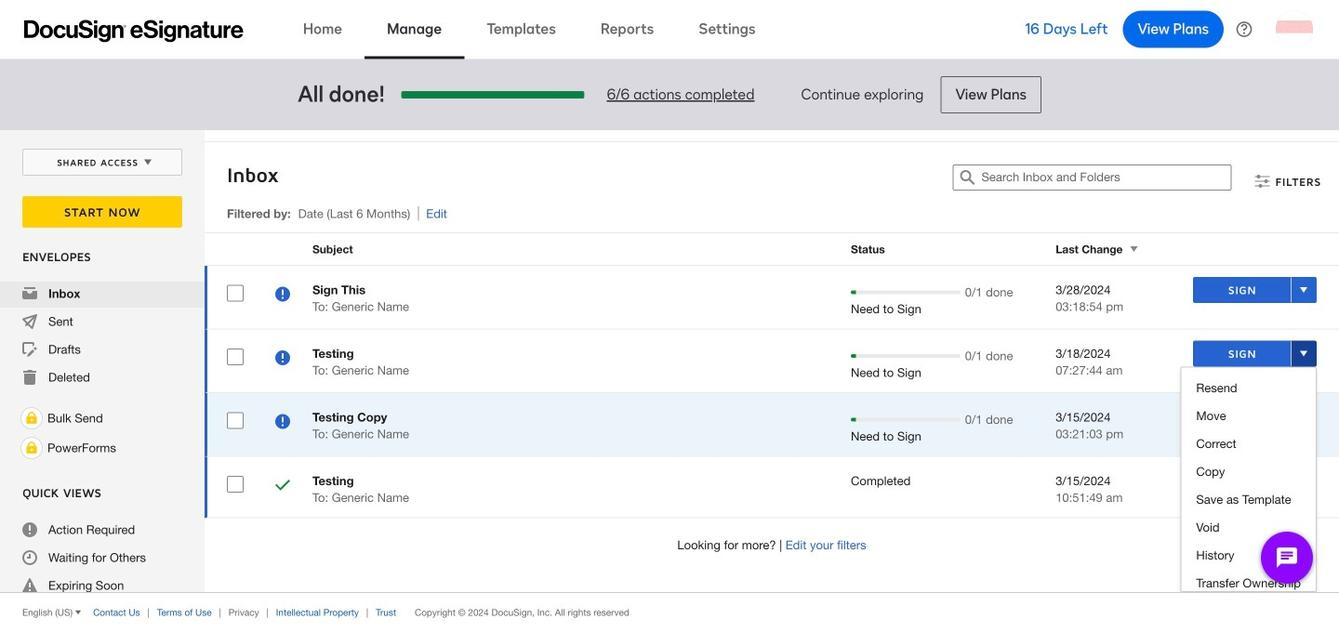 Task type: locate. For each thing, give the bounding box(es) containing it.
menu
[[1182, 374, 1316, 633]]

need to sign image
[[275, 351, 290, 368]]

alert image
[[22, 579, 37, 594]]

Search Inbox and Folders text field
[[982, 166, 1231, 190]]

draft image
[[22, 342, 37, 357]]

your uploaded profile image image
[[1276, 11, 1314, 48]]

sent image
[[22, 314, 37, 329]]

need to sign image up need to sign image
[[275, 287, 290, 305]]

completed image
[[275, 478, 290, 496]]

need to sign image down need to sign image
[[275, 414, 290, 432]]

secondary navigation region
[[0, 130, 1340, 633]]

more info region
[[0, 593, 1340, 633]]

lock image
[[20, 407, 43, 430]]

0 vertical spatial need to sign image
[[275, 287, 290, 305]]

1 vertical spatial need to sign image
[[275, 414, 290, 432]]

need to sign image
[[275, 287, 290, 305], [275, 414, 290, 432]]



Task type: vqa. For each thing, say whether or not it's contained in the screenshot.
draft image
yes



Task type: describe. For each thing, give the bounding box(es) containing it.
clock image
[[22, 551, 37, 566]]

inbox image
[[22, 287, 37, 301]]

docusign esignature image
[[24, 20, 244, 42]]

2 need to sign image from the top
[[275, 414, 290, 432]]

lock image
[[20, 437, 43, 460]]

action required image
[[22, 523, 37, 538]]

1 need to sign image from the top
[[275, 287, 290, 305]]

trash image
[[22, 370, 37, 385]]



